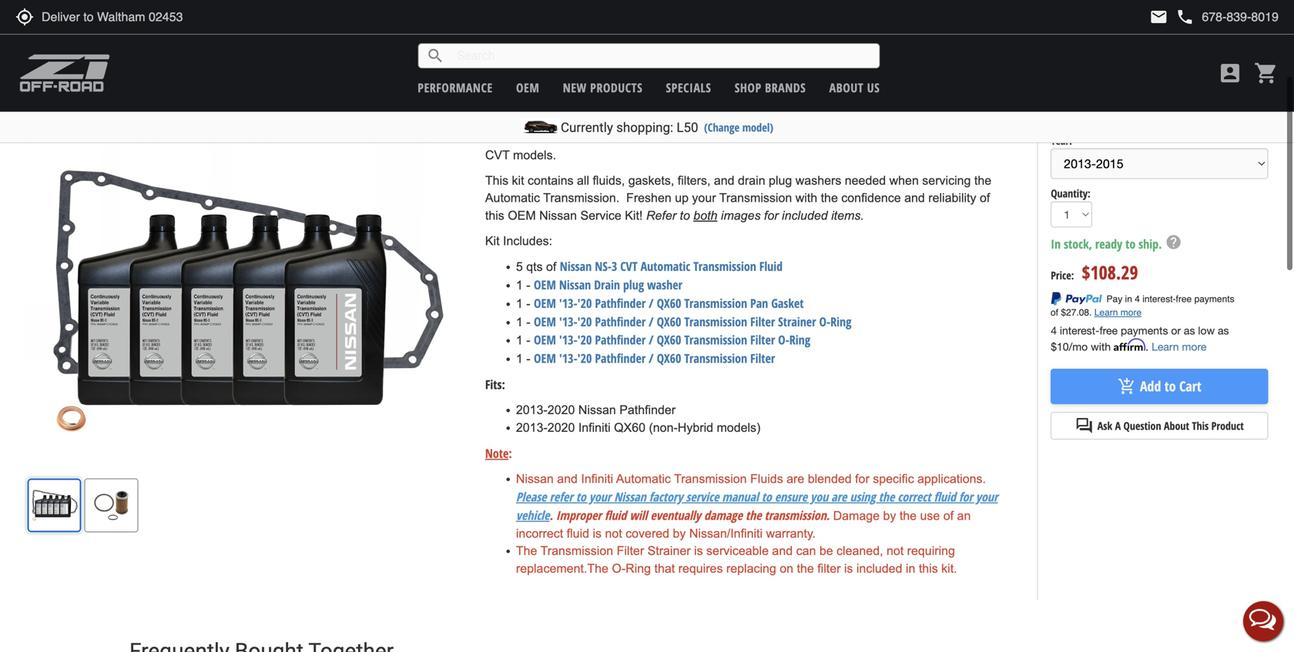 Task type: describe. For each thing, give the bounding box(es) containing it.
more
[[1182, 341, 1207, 353]]

help
[[1165, 234, 1182, 251]]

2 - from the top
[[526, 297, 531, 311]]

any
[[1113, 112, 1129, 124]]

price: $108.29
[[1051, 260, 1138, 285]]

correct
[[898, 489, 931, 506]]

oem inside this kit contains all fluids, gaskets, filters, and drain plug washers needed when servicing the automatic transmission.  freshen up your transmission with the confidence and reliability of this oem nissan service kit!
[[508, 209, 536, 223]]

3 '13- from the top
[[559, 332, 578, 348]]

oem nissan drain plug washer link
[[534, 277, 683, 293]]

2 '13- from the top
[[559, 313, 578, 330]]

drain
[[594, 277, 620, 293]]

qx60 down "oem '13-'20 pathfinder / qx60 transmission pan gasket" link
[[657, 313, 681, 330]]

1 - from the top
[[526, 279, 531, 292]]

0 vertical spatial ring
[[831, 313, 852, 330]]

2 / from the top
[[649, 313, 654, 330]]

4 interest-free payments or as low as $10 /mo with affirm . learn more
[[1051, 324, 1229, 353]]

new products
[[563, 79, 643, 96]]

kit includes:
[[485, 234, 552, 248]]

are inside please refer to your nissan factory service manual to ensure you are using the correct fluid for your vehicle
[[831, 489, 847, 506]]

drain
[[738, 174, 766, 187]]

2 vertical spatial 2013-
[[516, 421, 548, 435]]

nissan inside 2013-2020 nissan pathfinder 2013-2020 infiniti qx60 (non-hybrid models)
[[579, 403, 616, 417]]

search
[[426, 47, 445, 65]]

strainer inside the 5 qts of nissan ns-3 cvt automatic transmission fluid 1 - oem nissan drain plug washer 1 - oem '13-'20 pathfinder / qx60 transmission pan gasket 1 - oem '13-'20 pathfinder / qx60 transmission filter strainer o-ring 1 - oem '13-'20 pathfinder / qx60 transmission filter o-ring 1 - oem '13-'20 pathfinder / qx60 transmission filter
[[778, 313, 816, 330]]

this inside this kit contains all fluids, gaskets, filters, and drain plug washers needed when servicing the automatic transmission.  freshen up your transmission with the confidence and reliability of this oem nissan service kit!
[[485, 174, 509, 187]]

affirm
[[1114, 339, 1146, 352]]

please for please refer to your nissan factory service manual to ensure you are using the correct fluid for your vehicle
[[516, 489, 547, 506]]

please refer to your nissan factory service manual to ensure you are using the correct fluid for your vehicle
[[516, 489, 998, 524]]

cart
[[1180, 377, 1202, 396]]

(learn more about the ultimate frontier giveaway) link
[[1051, 53, 1240, 65]]

new products link
[[563, 79, 643, 96]]

with inside 4 interest-free payments or as low as $10 /mo with affirm . learn more
[[1091, 341, 1111, 353]]

ring inside the transmission filter strainer is serviceable and can be cleaned, not requiring replacement.the o-ring that requires replacing on the filter is included in this kit.
[[626, 562, 651, 576]]

for up using
[[855, 472, 870, 486]]

:
[[509, 445, 512, 462]]

z1 motorsports logo image
[[19, 54, 111, 92]]

brands
[[765, 79, 806, 96]]

the up 'any'
[[1115, 98, 1129, 110]]

2 1 from the top
[[516, 297, 523, 311]]

oem link
[[516, 79, 540, 96]]

to inside in stock, ready to ship. help
[[1126, 236, 1136, 252]]

or
[[1171, 324, 1181, 337]]

performance
[[418, 79, 493, 96]]

(learn
[[1051, 53, 1074, 65]]

4 '13- from the top
[[559, 350, 578, 367]]

3 / from the top
[[649, 332, 654, 348]]

(learn more about the ultimate frontier giveaway)
[[1051, 53, 1240, 65]]

add_shopping_cart add to cart
[[1118, 377, 1202, 396]]

5 - from the top
[[526, 352, 531, 366]]

mail phone
[[1150, 8, 1195, 26]]

1 vertical spatial about
[[830, 79, 864, 96]]

products
[[590, 79, 643, 96]]

using
[[850, 489, 876, 506]]

phone link
[[1176, 8, 1279, 26]]

please for please review the product description if you are unsure about any of the options below.
[[1051, 98, 1081, 110]]

1 vertical spatial ring
[[790, 332, 811, 348]]

needed
[[845, 174, 886, 187]]

oem cvt service kit with transmission filter for 2013-2020 nissan pathfinder and infiniti qx60 cvt models.
[[485, 131, 1011, 162]]

3 1 from the top
[[516, 315, 523, 329]]

images
[[721, 209, 761, 223]]

ask
[[1098, 419, 1113, 433]]

strainer inside the transmission filter strainer is serviceable and can be cleaned, not requiring replacement.the o-ring that requires replacing on the filter is included in this kit.
[[648, 544, 691, 558]]

will
[[630, 507, 648, 524]]

5 qts of nissan ns-3 cvt automatic transmission fluid 1 - oem nissan drain plug washer 1 - oem '13-'20 pathfinder / qx60 transmission pan gasket 1 - oem '13-'20 pathfinder / qx60 transmission filter strainer o-ring 1 - oem '13-'20 pathfinder / qx60 transmission filter o-ring 1 - oem '13-'20 pathfinder / qx60 transmission filter
[[516, 258, 852, 367]]

kit inside oem cvt service kit with transmission filter for 2013-2020 nissan pathfinder and infiniti qx60 cvt models.
[[589, 131, 604, 145]]

about
[[1084, 112, 1110, 124]]

2013- inside oem cvt service kit with transmission filter for 2013-2020 nissan pathfinder and infiniti qx60 cvt models.
[[757, 131, 789, 145]]

be
[[820, 544, 833, 558]]

warranty.
[[766, 527, 816, 541]]

price:
[[1051, 268, 1074, 283]]

use
[[920, 509, 940, 523]]

2 vertical spatial 2020
[[548, 421, 575, 435]]

2 horizontal spatial your
[[976, 489, 998, 506]]

1 vertical spatial 2013-
[[516, 403, 548, 417]]

cvt models.
[[485, 148, 556, 162]]

(change model) link
[[704, 120, 774, 135]]

you inside please refer to your nissan factory service manual to ensure you are using the correct fluid for your vehicle
[[811, 489, 828, 506]]

5
[[516, 260, 523, 274]]

note :
[[485, 445, 512, 462]]

refer
[[550, 489, 573, 506]]

2013-2020 nissan pathfinder 2013-2020 infiniti qx60 (non-hybrid models)
[[516, 403, 761, 435]]

0 horizontal spatial your
[[589, 489, 611, 506]]

that
[[655, 562, 675, 576]]

0 vertical spatial about
[[1098, 53, 1120, 65]]

qx60 inside 2013-2020 nissan pathfinder 2013-2020 infiniti qx60 (non-hybrid models)
[[614, 421, 646, 435]]

washer
[[647, 277, 683, 293]]

nissan inside this kit contains all fluids, gaskets, filters, and drain plug washers needed when servicing the automatic transmission.  freshen up your transmission with the confidence and reliability of this oem nissan service kit!
[[539, 209, 577, 223]]

1 vertical spatial by
[[673, 527, 686, 541]]

1 vertical spatial kit
[[485, 234, 500, 248]]

washers
[[796, 174, 842, 187]]

about inside question_answer ask a question about this product
[[1164, 419, 1190, 433]]

0 horizontal spatial .
[[550, 507, 553, 524]]

l50
[[677, 120, 699, 135]]

(non-
[[649, 421, 678, 435]]

/mo
[[1069, 341, 1088, 353]]

the down the manual
[[746, 507, 762, 524]]

not inside damage by the use of an incorrect fluid is not covered by nissan/infiniti warranty.
[[605, 527, 622, 541]]

and inside oem cvt service kit with transmission filter for 2013-2020 nissan pathfinder and infiniti qx60 cvt models.
[[920, 131, 941, 145]]

incorrect
[[516, 527, 563, 541]]

fluid inside please refer to your nissan factory service manual to ensure you are using the correct fluid for your vehicle
[[934, 489, 956, 506]]

shopping:
[[616, 120, 674, 135]]

to down fluids
[[762, 489, 772, 506]]

the transmission filter strainer is serviceable and can be cleaned, not requiring replacement.the o-ring that requires replacing on the filter is included in this kit.
[[516, 544, 961, 576]]

nissan ns-3 cvt automatic transmission fluid link
[[560, 258, 783, 275]]

1 horizontal spatial fluid
[[605, 507, 627, 524]]

on
[[780, 562, 794, 576]]

new
[[563, 79, 587, 96]]

all
[[577, 174, 589, 187]]

product
[[1132, 98, 1167, 110]]

about us link
[[830, 79, 880, 96]]

ship.
[[1139, 236, 1162, 252]]

1 vertical spatial o-
[[778, 332, 790, 348]]

for right the "images"
[[764, 209, 779, 223]]

replacement.the
[[516, 562, 609, 576]]

qts
[[526, 260, 543, 274]]

Search search field
[[445, 44, 879, 68]]

2 vertical spatial infiniti
[[581, 472, 613, 486]]

automatic inside this kit contains all fluids, gaskets, filters, and drain plug washers needed when servicing the automatic transmission.  freshen up your transmission with the confidence and reliability of this oem nissan service kit!
[[485, 191, 540, 205]]

in stock, ready to ship. help
[[1051, 234, 1182, 252]]

qx60 up the oem '13-'20 pathfinder / qx60 transmission filter link
[[657, 332, 681, 348]]

improper
[[556, 507, 602, 524]]

1 1 from the top
[[516, 279, 523, 292]]

included inside the transmission filter strainer is serviceable and can be cleaned, not requiring replacement.the o-ring that requires replacing on the filter is included in this kit.
[[857, 562, 903, 576]]

1 horizontal spatial the
[[1122, 53, 1135, 65]]

hybrid
[[678, 421, 713, 435]]

2 '20 from the top
[[578, 313, 592, 330]]

. inside 4 interest-free payments or as low as $10 /mo with affirm . learn more
[[1146, 341, 1149, 353]]

mail link
[[1150, 8, 1168, 26]]

nissan and infiniti automatic transmission fluids are blended for specific applications.
[[516, 472, 986, 486]]

manual
[[722, 489, 759, 506]]

replacing
[[726, 562, 777, 576]]

add_shopping_cart
[[1118, 377, 1136, 396]]

3 - from the top
[[526, 315, 531, 329]]

$108.29
[[1082, 260, 1138, 285]]

the inside damage by the use of an incorrect fluid is not covered by nissan/infiniti warranty.
[[900, 509, 917, 523]]

both
[[694, 209, 718, 223]]

this inside this kit contains all fluids, gaskets, filters, and drain plug washers needed when servicing the automatic transmission.  freshen up your transmission with the confidence and reliability of this oem nissan service kit!
[[485, 209, 504, 223]]

1 as from the left
[[1184, 324, 1195, 337]]

eventually damage
[[651, 507, 743, 524]]

0 vertical spatial by
[[883, 509, 896, 523]]

fluids
[[750, 472, 783, 486]]

pathfinder inside oem cvt service kit with transmission filter for 2013-2020 nissan pathfinder and infiniti qx60 cvt models.
[[861, 131, 917, 145]]

ready
[[1096, 236, 1123, 252]]

shop brands
[[735, 79, 806, 96]]

cvt inside oem cvt service kit with transmission filter for 2013-2020 nissan pathfinder and infiniti qx60 cvt models.
[[517, 131, 541, 145]]

serviceable
[[707, 544, 769, 558]]

add
[[1140, 377, 1161, 396]]

my_location
[[15, 8, 34, 26]]

up
[[675, 191, 689, 205]]

servicing
[[923, 174, 971, 187]]

an
[[957, 509, 971, 523]]

4 - from the top
[[526, 334, 531, 348]]

low
[[1198, 324, 1215, 337]]



Task type: locate. For each thing, give the bounding box(es) containing it.
0 horizontal spatial with
[[607, 131, 629, 145]]

please review the product description if you are unsure about any of the options below.
[[1051, 98, 1264, 124]]

of inside please review the product description if you are unsure about any of the options below.
[[1131, 112, 1140, 124]]

0 horizontal spatial strainer
[[648, 544, 691, 558]]

to down up
[[680, 209, 690, 223]]

with down washers
[[796, 191, 818, 205]]

1 horizontal spatial is
[[694, 544, 703, 558]]

to left ship.
[[1126, 236, 1136, 252]]

pathfinder inside 2013-2020 nissan pathfinder 2013-2020 infiniti qx60 (non-hybrid models)
[[620, 403, 676, 417]]

automatic up factory
[[616, 472, 671, 486]]

transmission.
[[543, 191, 620, 205]]

0 horizontal spatial are
[[787, 472, 805, 486]]

0 vertical spatial plug
[[769, 174, 792, 187]]

/ down washer
[[649, 295, 654, 312]]

of left an
[[944, 509, 954, 523]]

transmission inside this kit contains all fluids, gaskets, filters, and drain plug washers needed when servicing the automatic transmission.  freshen up your transmission with the confidence and reliability of this oem nissan service kit!
[[719, 191, 792, 205]]

1 vertical spatial please
[[516, 489, 547, 506]]

1 vertical spatial the
[[516, 544, 537, 558]]

0 horizontal spatial by
[[673, 527, 686, 541]]

please up vehicle
[[516, 489, 547, 506]]

please
[[1051, 98, 1081, 110], [516, 489, 547, 506]]

0 horizontal spatial plug
[[623, 277, 644, 293]]

$10
[[1051, 341, 1069, 353]]

by right damage
[[883, 509, 896, 523]]

this left product
[[1192, 419, 1209, 433]]

this left kit
[[485, 174, 509, 187]]

5 1 from the top
[[516, 352, 523, 366]]

and down when
[[905, 191, 925, 205]]

1 vertical spatial is
[[694, 544, 703, 558]]

not inside the transmission filter strainer is serviceable and can be cleaned, not requiring replacement.the o-ring that requires replacing on the filter is included in this kit.
[[887, 544, 904, 558]]

and inside the transmission filter strainer is serviceable and can be cleaned, not requiring replacement.the o-ring that requires replacing on the filter is included in this kit.
[[772, 544, 793, 558]]

plug inside this kit contains all fluids, gaskets, filters, and drain plug washers needed when servicing the automatic transmission.  freshen up your transmission with the confidence and reliability of this oem nissan service kit!
[[769, 174, 792, 187]]

kit
[[589, 131, 604, 145], [485, 234, 500, 248]]

0 horizontal spatial this
[[485, 174, 509, 187]]

are right if
[[1250, 98, 1264, 110]]

you inside please review the product description if you are unsure about any of the options below.
[[1230, 98, 1247, 110]]

nissan inside oem cvt service kit with transmission filter for 2013-2020 nissan pathfinder and infiniti qx60 cvt models.
[[819, 131, 857, 145]]

0 horizontal spatial is
[[593, 527, 602, 541]]

1 vertical spatial cvt
[[620, 258, 638, 275]]

cvt up 'cvt models.'
[[517, 131, 541, 145]]

/ down the oem '13-'20 pathfinder / qx60 transmission filter o-ring link
[[649, 350, 654, 367]]

kit!
[[625, 209, 643, 223]]

1 horizontal spatial kit
[[589, 131, 604, 145]]

2 vertical spatial about
[[1164, 419, 1190, 433]]

qx60 inside oem cvt service kit with transmission filter for 2013-2020 nissan pathfinder and infiniti qx60 cvt models.
[[980, 131, 1011, 145]]

review
[[1084, 98, 1112, 110]]

1 horizontal spatial please
[[1051, 98, 1081, 110]]

1 horizontal spatial with
[[796, 191, 818, 205]]

1 vertical spatial this
[[919, 562, 938, 576]]

1 horizontal spatial by
[[883, 509, 896, 523]]

1 vertical spatial infiniti
[[579, 421, 611, 435]]

1 / from the top
[[649, 295, 654, 312]]

4
[[1051, 324, 1057, 337]]

o-
[[819, 313, 831, 330], [778, 332, 790, 348], [612, 562, 626, 576]]

with
[[607, 131, 629, 145], [796, 191, 818, 205], [1091, 341, 1111, 353]]

1 vertical spatial .
[[550, 507, 553, 524]]

infiniti left (non-
[[579, 421, 611, 435]]

1 horizontal spatial about
[[1098, 53, 1120, 65]]

0 vertical spatial you
[[1230, 98, 1247, 110]]

oem '13-'20 pathfinder / qx60 transmission filter strainer o-ring link
[[534, 313, 852, 330]]

2 horizontal spatial is
[[844, 562, 853, 576]]

1 horizontal spatial strainer
[[778, 313, 816, 330]]

in
[[1051, 236, 1061, 252]]

0 vertical spatial automatic
[[485, 191, 540, 205]]

is right "filter"
[[844, 562, 853, 576]]

0 horizontal spatial included
[[782, 209, 828, 223]]

2 vertical spatial with
[[1091, 341, 1111, 353]]

filter inside the transmission filter strainer is serviceable and can be cleaned, not requiring replacement.the o-ring that requires replacing on the filter is included in this kit.
[[617, 544, 644, 558]]

this inside question_answer ask a question about this product
[[1192, 419, 1209, 433]]

2 horizontal spatial fluid
[[934, 489, 956, 506]]

. down payments
[[1146, 341, 1149, 353]]

by down . improper fluid will eventually damage the transmission.
[[673, 527, 686, 541]]

filter
[[818, 562, 841, 576]]

of right the reliability
[[980, 191, 990, 205]]

2 horizontal spatial ring
[[831, 313, 852, 330]]

1 horizontal spatial this
[[919, 562, 938, 576]]

0 horizontal spatial cvt
[[517, 131, 541, 145]]

your up improper
[[589, 489, 611, 506]]

1 horizontal spatial you
[[1230, 98, 1247, 110]]

kit left includes:
[[485, 234, 500, 248]]

1 '20 from the top
[[578, 295, 592, 312]]

kit.
[[942, 562, 957, 576]]

2 vertical spatial automatic
[[616, 472, 671, 486]]

as right 'low'
[[1218, 324, 1229, 337]]

automatic up washer
[[641, 258, 691, 275]]

question
[[1124, 419, 1162, 433]]

fluid left will
[[605, 507, 627, 524]]

0 horizontal spatial you
[[811, 489, 828, 506]]

the left ultimate
[[1122, 53, 1135, 65]]

are inside please review the product description if you are unsure about any of the options below.
[[1250, 98, 1264, 110]]

/ down "oem '13-'20 pathfinder / qx60 transmission pan gasket" link
[[649, 313, 654, 330]]

refer to both images for included items.
[[646, 209, 864, 223]]

reliability
[[929, 191, 977, 205]]

with inside oem cvt service kit with transmission filter for 2013-2020 nissan pathfinder and infiniti qx60 cvt models.
[[607, 131, 629, 145]]

nissan/infiniti
[[689, 527, 763, 541]]

confidence
[[842, 191, 901, 205]]

the
[[1122, 53, 1135, 65], [516, 544, 537, 558]]

1 horizontal spatial as
[[1218, 324, 1229, 337]]

(change
[[704, 120, 740, 135]]

1 vertical spatial automatic
[[641, 258, 691, 275]]

0 vertical spatial infiniti
[[944, 131, 976, 145]]

is down improper
[[593, 527, 602, 541]]

1 vertical spatial fluid
[[605, 507, 627, 524]]

when
[[890, 174, 919, 187]]

quantity:
[[1051, 186, 1091, 201]]

0 vertical spatial this
[[485, 174, 509, 187]]

currently
[[561, 120, 613, 135]]

oem
[[516, 79, 540, 96], [485, 131, 513, 145], [508, 209, 536, 223], [534, 277, 556, 293], [534, 295, 556, 312], [534, 313, 556, 330], [534, 332, 556, 348], [534, 350, 556, 367]]

as right or in the right of the page
[[1184, 324, 1195, 337]]

you right if
[[1230, 98, 1247, 110]]

the down correct
[[900, 509, 917, 523]]

transmission inside the transmission filter strainer is serviceable and can be cleaned, not requiring replacement.the o-ring that requires replacing on the filter is included in this kit.
[[541, 544, 613, 558]]

please up unsure
[[1051, 98, 1081, 110]]

1 horizontal spatial not
[[887, 544, 904, 558]]

is inside damage by the use of an incorrect fluid is not covered by nissan/infiniti warranty.
[[593, 527, 602, 541]]

2020
[[789, 131, 816, 145], [548, 403, 575, 417], [548, 421, 575, 435]]

0 vertical spatial service
[[545, 131, 586, 145]]

for inside oem cvt service kit with transmission filter for 2013-2020 nissan pathfinder and infiniti qx60 cvt models.
[[739, 131, 754, 145]]

as
[[1184, 324, 1195, 337], [1218, 324, 1229, 337]]

1 vertical spatial strainer
[[648, 544, 691, 558]]

0 horizontal spatial about
[[830, 79, 864, 96]]

0 horizontal spatial the
[[516, 544, 537, 558]]

0 horizontal spatial kit
[[485, 234, 500, 248]]

automatic down kit
[[485, 191, 540, 205]]

1 horizontal spatial plug
[[769, 174, 792, 187]]

free
[[1100, 324, 1118, 337]]

qx60 down the oem '13-'20 pathfinder / qx60 transmission filter o-ring link
[[657, 350, 681, 367]]

question_answer
[[1075, 417, 1094, 435]]

0 vertical spatial this
[[485, 209, 504, 223]]

0 vertical spatial o-
[[819, 313, 831, 330]]

0 horizontal spatial as
[[1184, 324, 1195, 337]]

blended
[[808, 472, 852, 486]]

2 horizontal spatial are
[[1250, 98, 1264, 110]]

the up the reliability
[[975, 174, 992, 187]]

1 horizontal spatial this
[[1192, 419, 1209, 433]]

0 horizontal spatial fluid
[[567, 527, 589, 541]]

the inside the transmission filter strainer is serviceable and can be cleaned, not requiring replacement.the o-ring that requires replacing on the filter is included in this kit.
[[797, 562, 814, 576]]

not
[[605, 527, 622, 541], [887, 544, 904, 558]]

learn
[[1152, 341, 1179, 353]]

0 horizontal spatial ring
[[626, 562, 651, 576]]

1 horizontal spatial your
[[692, 191, 716, 205]]

requiring
[[907, 544, 955, 558]]

0 vertical spatial with
[[607, 131, 629, 145]]

service inside this kit contains all fluids, gaskets, filters, and drain plug washers needed when servicing the automatic transmission.  freshen up your transmission with the confidence and reliability of this oem nissan service kit!
[[581, 209, 622, 223]]

1 horizontal spatial o-
[[778, 332, 790, 348]]

payments
[[1121, 324, 1168, 337]]

1 horizontal spatial cvt
[[620, 258, 638, 275]]

1 horizontal spatial are
[[831, 489, 847, 506]]

for inside please refer to your nissan factory service manual to ensure you are using the correct fluid for your vehicle
[[959, 489, 973, 506]]

and
[[920, 131, 941, 145], [714, 174, 735, 187], [905, 191, 925, 205], [557, 472, 578, 486], [772, 544, 793, 558]]

not right cleaned,
[[887, 544, 904, 558]]

and up 'servicing'
[[920, 131, 941, 145]]

are down blended
[[831, 489, 847, 506]]

1 vertical spatial 2020
[[548, 403, 575, 417]]

specific
[[873, 472, 914, 486]]

/ up the oem '13-'20 pathfinder / qx60 transmission filter link
[[649, 332, 654, 348]]

with inside this kit contains all fluids, gaskets, filters, and drain plug washers needed when servicing the automatic transmission.  freshen up your transmission with the confidence and reliability of this oem nissan service kit!
[[796, 191, 818, 205]]

about right more
[[1098, 53, 1120, 65]]

for up drain
[[739, 131, 754, 145]]

2 horizontal spatial with
[[1091, 341, 1111, 353]]

about right question
[[1164, 419, 1190, 433]]

2 vertical spatial is
[[844, 562, 853, 576]]

and up the on
[[772, 544, 793, 558]]

0 horizontal spatial this
[[485, 209, 504, 223]]

please inside please refer to your nissan factory service manual to ensure you are using the correct fluid for your vehicle
[[516, 489, 547, 506]]

of inside damage by the use of an incorrect fluid is not covered by nissan/infiniti warranty.
[[944, 509, 954, 523]]

1 horizontal spatial ring
[[790, 332, 811, 348]]

0 vertical spatial 2013-
[[757, 131, 789, 145]]

the inside the transmission filter strainer is serviceable and can be cleaned, not requiring replacement.the o-ring that requires replacing on the filter is included in this kit.
[[516, 544, 537, 558]]

your down 'applications.'
[[976, 489, 998, 506]]

infiniti up 'servicing'
[[944, 131, 976, 145]]

with down the free
[[1091, 341, 1111, 353]]

kit up fluids,
[[589, 131, 604, 145]]

. improper fluid will eventually damage the transmission.
[[550, 507, 830, 524]]

strainer down gasket
[[778, 313, 816, 330]]

filter inside oem cvt service kit with transmission filter for 2013-2020 nissan pathfinder and infiniti qx60 cvt models.
[[708, 131, 736, 145]]

0 vertical spatial please
[[1051, 98, 1081, 110]]

the down incorrect
[[516, 544, 537, 558]]

qx60
[[980, 131, 1011, 145], [657, 295, 681, 312], [657, 313, 681, 330], [657, 332, 681, 348], [657, 350, 681, 367], [614, 421, 646, 435]]

transmission inside oem cvt service kit with transmission filter for 2013-2020 nissan pathfinder and infiniti qx60 cvt models.
[[632, 131, 705, 145]]

cvt inside the 5 qts of nissan ns-3 cvt automatic transmission fluid 1 - oem nissan drain plug washer 1 - oem '13-'20 pathfinder / qx60 transmission pan gasket 1 - oem '13-'20 pathfinder / qx60 transmission filter strainer o-ring 1 - oem '13-'20 pathfinder / qx60 transmission filter o-ring 1 - oem '13-'20 pathfinder / qx60 transmission filter
[[620, 258, 638, 275]]

oem '13-'20 pathfinder / qx60 transmission filter o-ring link
[[534, 332, 811, 348]]

infiniti inside oem cvt service kit with transmission filter for 2013-2020 nissan pathfinder and infiniti qx60 cvt models.
[[944, 131, 976, 145]]

strainer up "that"
[[648, 544, 691, 558]]

0 vertical spatial is
[[593, 527, 602, 541]]

of inside this kit contains all fluids, gaskets, filters, and drain plug washers needed when servicing the automatic transmission.  freshen up your transmission with the confidence and reliability of this oem nissan service kit!
[[980, 191, 990, 205]]

service up contains
[[545, 131, 586, 145]]

1 '13- from the top
[[559, 295, 578, 312]]

below.
[[1196, 112, 1225, 124]]

about left 'us'
[[830, 79, 864, 96]]

is up requires
[[694, 544, 703, 558]]

specials
[[666, 79, 711, 96]]

. down the refer
[[550, 507, 553, 524]]

this
[[485, 209, 504, 223], [919, 562, 938, 576]]

of inside the 5 qts of nissan ns-3 cvt automatic transmission fluid 1 - oem nissan drain plug washer 1 - oem '13-'20 pathfinder / qx60 transmission pan gasket 1 - oem '13-'20 pathfinder / qx60 transmission filter strainer o-ring 1 - oem '13-'20 pathfinder / qx60 transmission filter o-ring 1 - oem '13-'20 pathfinder / qx60 transmission filter
[[546, 260, 557, 274]]

and left drain
[[714, 174, 735, 187]]

3 '20 from the top
[[578, 332, 592, 348]]

0 vertical spatial not
[[605, 527, 622, 541]]

plug inside the 5 qts of nissan ns-3 cvt automatic transmission fluid 1 - oem nissan drain plug washer 1 - oem '13-'20 pathfinder / qx60 transmission pan gasket 1 - oem '13-'20 pathfinder / qx60 transmission filter strainer o-ring 1 - oem '13-'20 pathfinder / qx60 transmission filter o-ring 1 - oem '13-'20 pathfinder / qx60 transmission filter
[[623, 277, 644, 293]]

qx60 left year:
[[980, 131, 1011, 145]]

account_box
[[1218, 61, 1243, 86]]

included down washers
[[782, 209, 828, 223]]

service down the transmission.
[[581, 209, 622, 223]]

filters,
[[678, 174, 711, 187]]

0 vertical spatial 2020
[[789, 131, 816, 145]]

2 vertical spatial o-
[[612, 562, 626, 576]]

oem inside oem cvt service kit with transmission filter for 2013-2020 nissan pathfinder and infiniti qx60 cvt models.
[[485, 131, 513, 145]]

this right in
[[919, 562, 938, 576]]

0 horizontal spatial o-
[[612, 562, 626, 576]]

not left covered
[[605, 527, 622, 541]]

infiniti inside 2013-2020 nissan pathfinder 2013-2020 infiniti qx60 (non-hybrid models)
[[579, 421, 611, 435]]

you down blended
[[811, 489, 828, 506]]

vehicle
[[516, 507, 550, 524]]

2020 inside oem cvt service kit with transmission filter for 2013-2020 nissan pathfinder and infiniti qx60 cvt models.
[[789, 131, 816, 145]]

qx60 down washer
[[657, 295, 681, 312]]

1 vertical spatial this
[[1192, 419, 1209, 433]]

for up an
[[959, 489, 973, 506]]

note
[[485, 445, 509, 462]]

0 horizontal spatial please
[[516, 489, 547, 506]]

2 vertical spatial ring
[[626, 562, 651, 576]]

this kit contains all fluids, gaskets, filters, and drain plug washers needed when servicing the automatic transmission.  freshen up your transmission with the confidence and reliability of this oem nissan service kit!
[[485, 174, 992, 223]]

the down specific
[[879, 489, 895, 506]]

fluid down 'applications.'
[[934, 489, 956, 506]]

3
[[612, 258, 617, 275]]

are up ensure
[[787, 472, 805, 486]]

2 horizontal spatial o-
[[819, 313, 831, 330]]

phone
[[1176, 8, 1195, 26]]

your up both
[[692, 191, 716, 205]]

4 '20 from the top
[[578, 350, 592, 367]]

the down washers
[[821, 191, 838, 205]]

year:
[[1051, 133, 1072, 148]]

infiniti
[[944, 131, 976, 145], [579, 421, 611, 435], [581, 472, 613, 486]]

please inside please review the product description if you are unsure about any of the options below.
[[1051, 98, 1081, 110]]

1 horizontal spatial included
[[857, 562, 903, 576]]

and up the refer
[[557, 472, 578, 486]]

of right "qts"
[[546, 260, 557, 274]]

the down product
[[1143, 112, 1157, 124]]

1 vertical spatial with
[[796, 191, 818, 205]]

2 horizontal spatial about
[[1164, 419, 1190, 433]]

to right add on the bottom
[[1165, 377, 1176, 396]]

1 vertical spatial included
[[857, 562, 903, 576]]

4 / from the top
[[649, 350, 654, 367]]

gaskets,
[[629, 174, 674, 187]]

fluid down improper
[[567, 527, 589, 541]]

qx60 left (non-
[[614, 421, 646, 435]]

about us
[[830, 79, 880, 96]]

shopping_cart
[[1254, 61, 1279, 86]]

to up improper
[[576, 489, 586, 506]]

1 vertical spatial are
[[787, 472, 805, 486]]

pan
[[750, 295, 768, 312]]

automatic inside the 5 qts of nissan ns-3 cvt automatic transmission fluid 1 - oem nissan drain plug washer 1 - oem '13-'20 pathfinder / qx60 transmission pan gasket 1 - oem '13-'20 pathfinder / qx60 transmission filter strainer o-ring 1 - oem '13-'20 pathfinder / qx60 transmission filter o-ring 1 - oem '13-'20 pathfinder / qx60 transmission filter
[[641, 258, 691, 275]]

cleaned,
[[837, 544, 883, 558]]

4 1 from the top
[[516, 334, 523, 348]]

giveaway)
[[1202, 53, 1240, 65]]

1 vertical spatial service
[[581, 209, 622, 223]]

1 vertical spatial plug
[[623, 277, 644, 293]]

0 horizontal spatial not
[[605, 527, 622, 541]]

kit
[[512, 174, 524, 187]]

covered
[[626, 527, 670, 541]]

0 vertical spatial fluid
[[934, 489, 956, 506]]

applications.
[[918, 472, 986, 486]]

frontier
[[1171, 53, 1200, 65]]

refer
[[646, 209, 676, 223]]

this up kit includes:
[[485, 209, 504, 223]]

2 as from the left
[[1218, 324, 1229, 337]]

about
[[1098, 53, 1120, 65], [830, 79, 864, 96], [1164, 419, 1190, 433]]

of right 'any'
[[1131, 112, 1140, 124]]

infiniti up improper
[[581, 472, 613, 486]]

1 vertical spatial you
[[811, 489, 828, 506]]

1 horizontal spatial .
[[1146, 341, 1149, 353]]

2 vertical spatial are
[[831, 489, 847, 506]]

this inside the transmission filter strainer is serviceable and can be cleaned, not requiring replacement.the o-ring that requires replacing on the filter is included in this kit.
[[919, 562, 938, 576]]

fluid inside damage by the use of an incorrect fluid is not covered by nissan/infiniti warranty.
[[567, 527, 589, 541]]

1 vertical spatial not
[[887, 544, 904, 558]]

nissan inside please refer to your nissan factory service manual to ensure you are using the correct fluid for your vehicle
[[614, 489, 646, 506]]

the down the "can"
[[797, 562, 814, 576]]

-
[[526, 279, 531, 292], [526, 297, 531, 311], [526, 315, 531, 329], [526, 334, 531, 348], [526, 352, 531, 366]]

service inside oem cvt service kit with transmission filter for 2013-2020 nissan pathfinder and infiniti qx60 cvt models.
[[545, 131, 586, 145]]

gasket
[[771, 295, 804, 312]]

included down cleaned,
[[857, 562, 903, 576]]

2013-
[[757, 131, 789, 145], [516, 403, 548, 417], [516, 421, 548, 435]]

o- inside the transmission filter strainer is serviceable and can be cleaned, not requiring replacement.the o-ring that requires replacing on the filter is included in this kit.
[[612, 562, 626, 576]]

strainer
[[778, 313, 816, 330], [648, 544, 691, 558]]

with up fluids,
[[607, 131, 629, 145]]

product
[[1212, 419, 1244, 433]]

cvt right 3
[[620, 258, 638, 275]]

0 vertical spatial kit
[[589, 131, 604, 145]]

the inside please refer to your nissan factory service manual to ensure you are using the correct fluid for your vehicle
[[879, 489, 895, 506]]

for
[[739, 131, 754, 145], [764, 209, 779, 223], [855, 472, 870, 486], [959, 489, 973, 506]]

your inside this kit contains all fluids, gaskets, filters, and drain plug washers needed when servicing the automatic transmission.  freshen up your transmission with the confidence and reliability of this oem nissan service kit!
[[692, 191, 716, 205]]



Task type: vqa. For each thing, say whether or not it's contained in the screenshot.


